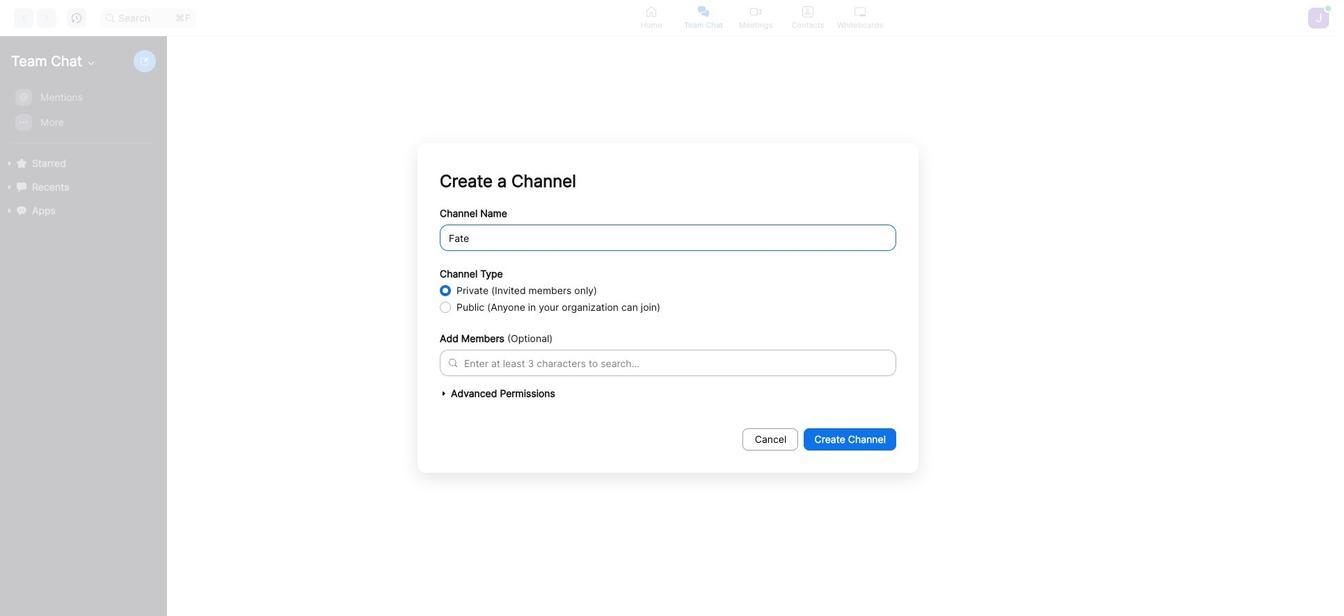 Task type: locate. For each thing, give the bounding box(es) containing it.
tree
[[0, 84, 164, 237]]

tab list
[[625, 0, 886, 35]]

whiteboard small image
[[855, 6, 866, 17]]

home small image
[[646, 6, 657, 17]]

video on image
[[750, 6, 761, 17], [750, 6, 761, 17]]

team chat image
[[698, 6, 709, 17], [698, 6, 709, 17]]

new image
[[141, 57, 149, 65], [141, 57, 149, 65]]

channel type, private (invited members only) image
[[440, 285, 451, 297]]

magnifier image
[[106, 14, 114, 22], [106, 14, 114, 22], [449, 359, 457, 368]]

channel type, public (anyone in your organization can join) image
[[440, 302, 451, 313]]

profile contact image
[[803, 6, 814, 17], [803, 6, 814, 17]]

Channel Type, Public (Anyone in your organization can join) button
[[440, 302, 451, 313]]

None text field
[[464, 356, 467, 371]]

option group
[[440, 283, 897, 316]]

home small image
[[646, 6, 657, 17]]

group
[[0, 85, 160, 143]]



Task type: vqa. For each thing, say whether or not it's contained in the screenshot.
Avatar on the top right
no



Task type: describe. For each thing, give the bounding box(es) containing it.
Channel Type, Private (Invited members only) button
[[440, 285, 451, 297]]

triangle right image
[[440, 390, 448, 398]]

whiteboard small image
[[855, 6, 866, 17]]

e.g. Happy Crew text field
[[440, 225, 897, 251]]

triangle right image
[[440, 390, 448, 398]]

magnifier image
[[449, 359, 457, 368]]



